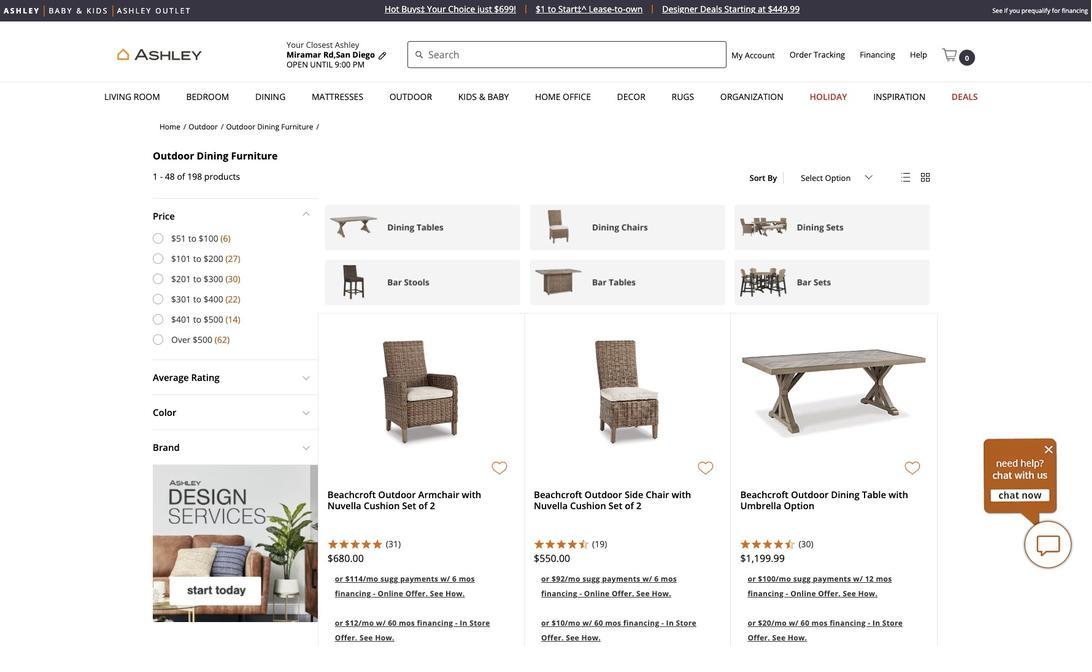Task type: vqa. For each thing, say whether or not it's contained in the screenshot.
1-866-436-3393
no



Task type: describe. For each thing, give the bounding box(es) containing it.
mos inside or $12/mo w/ 60 mos financing - in store offer. see how.
[[399, 618, 415, 629]]

beachcroft dining table with umbrella option, , large image
[[741, 348, 928, 441]]

$1
[[536, 3, 546, 15]]

see inside or $10/mo w/ 60 mos financing - in store offer. see how.
[[566, 633, 580, 644]]

$1 to start‡^ lease-to-own
[[536, 3, 643, 15]]

$449.99
[[769, 3, 800, 15]]

by
[[768, 173, 778, 184]]

ashley
[[4, 5, 40, 16]]

0 vertical spatial your
[[427, 3, 446, 15]]

- inside region
[[160, 171, 163, 182]]

inspiration
[[874, 91, 926, 103]]

color
[[153, 406, 177, 419]]

your inside your closest ashley miramar rd,san diego
[[287, 39, 304, 50]]

or $20/mo w/ 60 mos financing - in store offer. see how.
[[748, 618, 903, 644]]

just
[[478, 3, 492, 15]]

outdoor inside the beachcroft outdoor dining table with umbrella option
[[792, 489, 829, 501]]

chair
[[646, 489, 670, 501]]

cushion inside beachcroft outdoor armchair with nuvella cushion set of 2
[[364, 500, 400, 512]]

see if you prequalify for financing
[[993, 6, 1089, 15]]

home for home link
[[160, 122, 180, 132]]

$301 to $400 (22)
[[171, 293, 241, 305]]

$400
[[204, 293, 223, 305]]

beachcroft outdoor armchair with nuvella cushion set of 2
[[328, 489, 482, 512]]

0 vertical spatial outdoor dining furniture
[[226, 122, 313, 132]]

side
[[625, 489, 644, 501]]

mos inside or $92/mo sugg payments w/ 6 mos financing - online offer. see how.
[[661, 574, 677, 585]]

(19)
[[593, 539, 608, 550]]

beachcroft outdoor dining table with umbrella option link
[[741, 489, 909, 512]]

nuvella inside beachcroft outdoor side chair with nuvella cushion set of 2
[[534, 500, 568, 512]]

decor link
[[614, 85, 650, 109]]

dining up products
[[197, 149, 229, 163]]

of inside beachcroft outdoor side chair with nuvella cushion set of 2
[[625, 500, 634, 512]]

armchair
[[419, 489, 460, 501]]

organization link
[[717, 85, 788, 109]]

or $12/mo w/ 60 mos financing - in store offer. see how. button
[[328, 608, 515, 647]]

see inside or $100/mo sugg payments w/ 12 mos financing - online offer. see how.
[[843, 589, 857, 599]]

or for or $100/mo sugg payments w/ 12 mos financing - online offer. see how.
[[748, 574, 757, 585]]

hot buys‡ your choice just $699!
[[385, 3, 516, 15]]

in for $1,199.99
[[873, 618, 881, 629]]

mos inside or $10/mo w/ 60 mos financing - in store offer. see how.
[[606, 618, 622, 629]]

online for $1,199.99
[[791, 589, 817, 599]]

$10/mo
[[552, 618, 581, 629]]

holiday link
[[807, 85, 852, 109]]

2 inside beachcroft outdoor side chair with nuvella cushion set of 2
[[637, 500, 642, 512]]

outdoor inside beachcroft outdoor side chair with nuvella cushion set of 2
[[585, 489, 623, 501]]

financing inside or $12/mo w/ 60 mos financing - in store offer. see how.
[[417, 618, 453, 629]]

my account
[[732, 49, 775, 60]]

$201
[[171, 273, 191, 285]]

$550.00
[[534, 552, 571, 566]]

mattresses
[[312, 91, 364, 103]]

outdoor dining image
[[318, 198, 938, 313]]

search image
[[415, 50, 424, 62]]

you
[[1010, 6, 1021, 15]]

outdoor down bedroom link
[[189, 122, 218, 132]]

set inside beachcroft outdoor side chair with nuvella cushion set of 2
[[609, 500, 623, 512]]

(14)
[[226, 314, 241, 325]]

brand
[[153, 441, 180, 454]]

w/ inside or $12/mo w/ 60 mos financing - in store offer. see how.
[[376, 618, 386, 629]]

prequalify
[[1022, 6, 1051, 15]]

198
[[187, 171, 202, 182]]

1 vertical spatial $500
[[193, 334, 213, 346]]

see inside or $12/mo w/ 60 mos financing - in store offer. see how.
[[360, 633, 373, 644]]

home link
[[160, 122, 180, 132]]

or $20/mo w/ 60 mos financing - in store offer. see how. button
[[741, 608, 928, 647]]

option inside the beachcroft outdoor dining table with umbrella option
[[784, 500, 815, 512]]

0 vertical spatial outdoor link
[[386, 85, 436, 109]]

pm
[[353, 59, 365, 70]]

to for $500
[[193, 314, 201, 325]]

financing inside or $20/mo w/ 60 mos financing - in store offer. see how.
[[830, 618, 866, 629]]

dialogue message for liveperson image
[[984, 438, 1058, 527]]

$300
[[204, 273, 223, 285]]

w/ inside or $100/mo sugg payments w/ 12 mos financing - online offer. see how.
[[854, 574, 864, 585]]

room
[[134, 91, 160, 103]]

ashley inside your closest ashley miramar rd,san diego
[[335, 39, 359, 50]]

mattresses link
[[308, 85, 367, 109]]

(22)
[[226, 293, 241, 305]]

dining link
[[252, 85, 289, 109]]

over
[[171, 334, 191, 346]]

w/ inside or $114/mo sugg payments w/ 6 mos financing - online offer. see how.
[[441, 574, 451, 585]]

$200
[[204, 253, 223, 265]]

0 horizontal spatial furniture
[[231, 149, 278, 163]]

financing inside or $100/mo sugg payments w/ 12 mos financing - online offer. see how.
[[748, 589, 784, 599]]

rd,san
[[324, 49, 351, 60]]

or $114/mo sugg payments w/ 6 mos financing - online offer. see how.
[[335, 574, 475, 599]]

how. inside or $10/mo w/ 60 mos financing - in store offer. see how.
[[582, 633, 601, 644]]

designer deals starting at $449.99 link
[[654, 3, 810, 15]]

in for $680.00
[[460, 618, 468, 629]]

or for or $114/mo sugg payments w/ 6 mos financing - online offer. see how.
[[335, 574, 343, 585]]

baby
[[488, 91, 509, 103]]

set inside beachcroft outdoor armchair with nuvella cushion set of 2
[[402, 500, 416, 512]]

how. inside or $92/mo sugg payments w/ 6 mos financing - online offer. see how.
[[652, 589, 672, 599]]

$20/mo
[[759, 618, 787, 629]]

home office link
[[532, 85, 595, 109]]

financing right for
[[1063, 6, 1089, 15]]

my account link
[[732, 49, 775, 60]]

my
[[732, 49, 743, 60]]

$1 to start‡^ lease-to-own link
[[527, 3, 654, 15]]

0 vertical spatial option
[[826, 173, 851, 184]]

umbrella
[[741, 500, 782, 512]]

or $100/mo sugg payments w/ 12 mos financing - online offer. see how.
[[748, 574, 893, 599]]

see inside or $114/mo sugg payments w/ 6 mos financing - online offer. see how.
[[430, 589, 444, 599]]

rating
[[191, 371, 220, 384]]

60 for $680.00
[[388, 618, 397, 629]]

beachcroft for $550.00
[[534, 489, 583, 501]]

or for or $12/mo w/ 60 mos financing - in store offer. see how.
[[335, 618, 343, 629]]

help link
[[911, 49, 928, 60]]

banner containing living room
[[0, 21, 1092, 112]]

beachcroft side chair with cushion (set of 2), , large image
[[594, 339, 663, 450]]

financing link
[[860, 49, 896, 60]]

payments for $1,199.99
[[814, 574, 852, 585]]

offer. inside or $100/mo sugg payments w/ 12 mos financing - online offer. see how.
[[819, 589, 841, 599]]

or $12/mo w/ 60 mos financing - in store offer. see how.
[[335, 618, 490, 644]]

see inside or $92/mo sugg payments w/ 6 mos financing - online offer. see how.
[[637, 589, 650, 599]]

baby
[[49, 5, 73, 16]]

choice
[[448, 3, 475, 15]]

how. inside or $12/mo w/ 60 mos financing - in store offer. see how.
[[375, 633, 395, 644]]

to for $300
[[193, 273, 201, 285]]

0 vertical spatial ashley
[[117, 5, 152, 16]]

outdoor up 48
[[153, 149, 194, 163]]

$51 to $100 (6)
[[171, 233, 231, 244]]

$401
[[171, 314, 191, 325]]

financing inside or $114/mo sugg payments w/ 6 mos financing - online offer. see how.
[[335, 589, 371, 599]]

dining down dining link
[[257, 122, 280, 132]]

mos inside or $20/mo w/ 60 mos financing - in store offer. see how.
[[812, 618, 828, 629]]

w/ inside or $10/mo w/ 60 mos financing - in store offer. see how.
[[583, 618, 593, 629]]

main content containing outdoor dining furniture
[[153, 115, 939, 647]]

inspiration link
[[870, 85, 930, 109]]

& for baby
[[76, 5, 83, 16]]

store for $1,199.99
[[883, 618, 903, 629]]

beachcroft outdoor side chair with nuvella cushion set of 2 link
[[534, 489, 692, 512]]

sugg for $680.00
[[381, 574, 398, 585]]

$12/mo
[[346, 618, 374, 629]]

deals link
[[949, 85, 982, 109]]

buys‡
[[402, 3, 425, 15]]

(62)
[[215, 334, 230, 346]]

0 link
[[943, 43, 976, 66]]

1 - 48 of 198 products region
[[153, 167, 240, 187]]

living room
[[104, 91, 160, 103]]

offer. inside or $114/mo sugg payments w/ 6 mos financing - online offer. see how.
[[406, 589, 428, 599]]

starting
[[725, 3, 756, 15]]

$301
[[171, 293, 191, 305]]

order tracking link
[[790, 49, 846, 60]]

cushion inside beachcroft outdoor side chair with nuvella cushion set of 2
[[570, 500, 607, 512]]

how. inside or $20/mo w/ 60 mos financing - in store offer. see how.
[[788, 633, 808, 644]]

w/ inside or $92/mo sugg payments w/ 6 mos financing - online offer. see how.
[[643, 574, 653, 585]]

of inside region
[[177, 171, 185, 182]]

select option
[[802, 173, 851, 184]]

to for $200
[[193, 253, 201, 265]]

kids
[[87, 5, 108, 16]]

for
[[1053, 6, 1061, 15]]

offer. inside or $10/mo w/ 60 mos financing - in store offer. see how.
[[542, 633, 564, 644]]



Task type: locate. For each thing, give the bounding box(es) containing it.
dining left table
[[832, 489, 860, 501]]

1 6 from the left
[[453, 574, 457, 585]]

miramar
[[287, 49, 321, 60]]

outdoor link
[[386, 85, 436, 109], [189, 122, 218, 132]]

2 horizontal spatial payments
[[814, 574, 852, 585]]

3 store from the left
[[883, 618, 903, 629]]

mos inside or $114/mo sugg payments w/ 6 mos financing - online offer. see how.
[[459, 574, 475, 585]]

beachcroft up "4.8" image
[[328, 489, 376, 501]]

beachcroft for $1,199.99
[[741, 489, 789, 501]]

2 6 from the left
[[655, 574, 659, 585]]

0 horizontal spatial payments
[[401, 574, 439, 585]]

deals
[[701, 3, 723, 15], [952, 91, 979, 103]]

table
[[863, 489, 887, 501]]

or $92/mo sugg payments w/ 6 mos financing - online offer. see how.
[[542, 574, 677, 599]]

outdoor dining furniture down dining link
[[226, 122, 313, 132]]

how. up the or $10/mo w/ 60 mos financing - in store offer. see how. button
[[652, 589, 672, 599]]

sort by
[[750, 173, 778, 184]]

0 horizontal spatial with
[[462, 489, 482, 501]]

1 2 from the left
[[430, 500, 435, 512]]

living room link
[[101, 85, 164, 109]]

- down the 12
[[869, 618, 871, 629]]

list view icon image
[[902, 173, 911, 182]]

financing down $114/mo
[[335, 589, 371, 599]]

if
[[1005, 6, 1009, 15]]

store inside or $12/mo w/ 60 mos financing - in store offer. see how.
[[470, 618, 490, 629]]

1 cushion from the left
[[364, 500, 400, 512]]

bedroom link
[[183, 85, 233, 109]]

outdoor down dining link
[[226, 122, 255, 132]]

of left chair at the right of the page
[[625, 500, 634, 512]]

2 up (31) link
[[430, 500, 435, 512]]

0 horizontal spatial of
[[177, 171, 185, 182]]

$114/mo
[[346, 574, 379, 585]]

(30) right $300 in the left top of the page
[[226, 273, 241, 285]]

or left $100/mo
[[748, 574, 757, 585]]

see up or $20/mo w/ 60 mos financing - in store offer. see how. button
[[843, 589, 857, 599]]

mos down or $100/mo sugg payments w/ 12 mos financing - online offer. see how.
[[812, 618, 828, 629]]

4.6 image
[[741, 539, 796, 549]]

with inside beachcroft outdoor armchair with nuvella cushion set of 2
[[462, 489, 482, 501]]

& for kids
[[479, 91, 486, 103]]

how. inside or $100/mo sugg payments w/ 12 mos financing - online offer. see how.
[[859, 589, 878, 599]]

- down 'or $114/mo sugg payments w/ 6 mos financing - online offer. see how.' 'button'
[[455, 618, 458, 629]]

see inside or $20/mo w/ 60 mos financing - in store offer. see how.
[[773, 633, 786, 644]]

to right "$51"
[[188, 233, 197, 244]]

to for start‡^
[[548, 3, 556, 15]]

nuvella up "4.5" image on the bottom
[[534, 500, 568, 512]]

outdoor down search icon
[[390, 91, 432, 103]]

or inside or $10/mo w/ 60 mos financing - in store offer. see how.
[[542, 618, 550, 629]]

store inside or $20/mo w/ 60 mos financing - in store offer. see how.
[[883, 618, 903, 629]]

1 vertical spatial deals
[[952, 91, 979, 103]]

w/ right $12/mo
[[376, 618, 386, 629]]

set left side at the right bottom
[[609, 500, 623, 512]]

offer. down $20/mo
[[748, 633, 771, 644]]

outdoor left armchair
[[378, 489, 416, 501]]

1 horizontal spatial store
[[676, 618, 697, 629]]

4.5 image
[[534, 539, 590, 549]]

$401 to $500 (14)
[[171, 314, 241, 325]]

change location image
[[378, 51, 387, 60]]

rugs
[[672, 91, 695, 103]]

- inside or $100/mo sugg payments w/ 12 mos financing - online offer. see how.
[[786, 589, 789, 599]]

financing down $100/mo
[[748, 589, 784, 599]]

60 right $12/mo
[[388, 618, 397, 629]]

1 horizontal spatial cushion
[[570, 500, 607, 512]]

1 nuvella from the left
[[328, 500, 362, 512]]

sugg inside or $100/mo sugg payments w/ 12 mos financing - online offer. see how.
[[794, 574, 811, 585]]

outdoor dining furniture
[[226, 122, 313, 132], [153, 149, 278, 163]]

offer. inside or $92/mo sugg payments w/ 6 mos financing - online offer. see how.
[[612, 589, 635, 599]]

payments for $680.00
[[401, 574, 439, 585]]

w/ down "(19)" link
[[643, 574, 653, 585]]

2 online from the left
[[585, 589, 610, 599]]

financing down 'or $114/mo sugg payments w/ 6 mos financing - online offer. see how.' 'button'
[[417, 618, 453, 629]]

grid view icon image
[[922, 173, 930, 182]]

0 horizontal spatial home
[[160, 122, 180, 132]]

or for or $92/mo sugg payments w/ 6 mos financing - online offer. see how.
[[542, 574, 550, 585]]

hot
[[385, 3, 399, 15]]

3 beachcroft from the left
[[741, 489, 789, 501]]

baby & kids
[[49, 5, 108, 16]]

sugg for $1,199.99
[[794, 574, 811, 585]]

1 beachcroft from the left
[[328, 489, 376, 501]]

w/ right $20/mo
[[789, 618, 799, 629]]

0 horizontal spatial cushion
[[364, 500, 400, 512]]

to right $101
[[193, 253, 201, 265]]

9:00
[[335, 59, 351, 70]]

60 right $20/mo
[[801, 618, 810, 629]]

1 vertical spatial ashley
[[335, 39, 359, 50]]

1 horizontal spatial furniture
[[281, 122, 313, 132]]

3 in from the left
[[873, 618, 881, 629]]

1 sugg from the left
[[381, 574, 398, 585]]

see
[[993, 6, 1003, 15], [430, 589, 444, 599], [637, 589, 650, 599], [843, 589, 857, 599], [360, 633, 373, 644], [566, 633, 580, 644], [773, 633, 786, 644]]

1 horizontal spatial of
[[419, 500, 428, 512]]

payments left the 12
[[814, 574, 852, 585]]

or down $680.00
[[335, 574, 343, 585]]

rugs link
[[668, 85, 698, 109]]

open until 9:00 pm
[[287, 59, 365, 70]]

select
[[802, 173, 824, 184]]

in down the 12
[[873, 618, 881, 629]]

60 inside or $12/mo w/ 60 mos financing - in store offer. see how.
[[388, 618, 397, 629]]

cushion up (31)
[[364, 500, 400, 512]]

in inside or $10/mo w/ 60 mos financing - in store offer. see how.
[[667, 618, 674, 629]]

beachcroft up "4.5" image on the bottom
[[534, 489, 583, 501]]

1 horizontal spatial home
[[535, 91, 561, 103]]

nuvella inside beachcroft outdoor armchair with nuvella cushion set of 2
[[328, 500, 362, 512]]

3 60 from the left
[[801, 618, 810, 629]]

online down $114/mo
[[378, 589, 404, 599]]

or $114/mo sugg payments w/ 6 mos financing - online offer. see how. button
[[328, 564, 515, 608]]

tracking
[[814, 49, 846, 60]]

or for or $20/mo w/ 60 mos financing - in store offer. see how.
[[748, 618, 757, 629]]

- inside or $20/mo w/ 60 mos financing - in store offer. see how.
[[869, 618, 871, 629]]

outdoor left side at the right bottom
[[585, 489, 623, 501]]

0 horizontal spatial 2
[[430, 500, 435, 512]]

0 vertical spatial deals
[[701, 3, 723, 15]]

furniture down dining link
[[281, 122, 313, 132]]

or left $20/mo
[[748, 618, 757, 629]]

your up open
[[287, 39, 304, 50]]

or inside or $12/mo w/ 60 mos financing - in store offer. see how.
[[335, 618, 343, 629]]

& right kids on the top left
[[479, 91, 486, 103]]

$699!
[[495, 3, 516, 15]]

outlet
[[155, 5, 192, 16]]

financing
[[860, 49, 896, 60]]

with inside the beachcroft outdoor dining table with umbrella option
[[889, 489, 909, 501]]

or $100/mo sugg payments w/ 12 mos financing - online offer. see how. button
[[741, 564, 928, 608]]

beachcroft arm chair with cushion (set of 2), , large image
[[380, 339, 463, 450]]

option right umbrella at the bottom right
[[784, 500, 815, 512]]

offer. up or $12/mo w/ 60 mos financing - in store offer. see how. button
[[406, 589, 428, 599]]

0 vertical spatial home
[[535, 91, 561, 103]]

60
[[388, 618, 397, 629], [595, 618, 604, 629], [801, 618, 810, 629]]

financing inside or $92/mo sugg payments w/ 6 mos financing - online offer. see how.
[[542, 589, 578, 599]]

store inside or $10/mo w/ 60 mos financing - in store offer. see how.
[[676, 618, 697, 629]]

closest
[[306, 39, 333, 50]]

ashley
[[117, 5, 152, 16], [335, 39, 359, 50]]

$500 left (62)
[[193, 334, 213, 346]]

- inside or $10/mo w/ 60 mos financing - in store offer. see how.
[[662, 618, 665, 629]]

2 60 from the left
[[595, 618, 604, 629]]

at
[[758, 3, 766, 15]]

2 horizontal spatial with
[[889, 489, 909, 501]]

with inside beachcroft outdoor side chair with nuvella cushion set of 2
[[672, 489, 692, 501]]

payments inside or $114/mo sugg payments w/ 6 mos financing - online offer. see how.
[[401, 574, 439, 585]]

2 with from the left
[[672, 489, 692, 501]]

in for $550.00
[[667, 618, 674, 629]]

0 horizontal spatial in
[[460, 618, 468, 629]]

60 right '$10/mo'
[[595, 618, 604, 629]]

outdoor inside banner
[[390, 91, 432, 103]]

60 inside or $20/mo w/ 60 mos financing - in store offer. see how.
[[801, 618, 810, 629]]

1 horizontal spatial beachcroft
[[534, 489, 583, 501]]

1 vertical spatial option
[[784, 500, 815, 512]]

3 payments from the left
[[814, 574, 852, 585]]

0 vertical spatial furniture
[[281, 122, 313, 132]]

or $10/mo w/ 60 mos financing - in store offer. see how.
[[542, 618, 697, 644]]

to right $401
[[193, 314, 201, 325]]

payments for $550.00
[[603, 574, 641, 585]]

0 horizontal spatial your
[[287, 39, 304, 50]]

3 sugg from the left
[[794, 574, 811, 585]]

diego
[[353, 49, 375, 60]]

0 horizontal spatial deals
[[701, 3, 723, 15]]

open
[[287, 59, 308, 70]]

outdoor link down search icon
[[386, 85, 436, 109]]

beachcroft inside beachcroft outdoor armchair with nuvella cushion set of 2
[[328, 489, 376, 501]]

0 horizontal spatial 6
[[453, 574, 457, 585]]

home for home office
[[535, 91, 561, 103]]

1 horizontal spatial your
[[427, 3, 446, 15]]

or inside or $92/mo sugg payments w/ 6 mos financing - online offer. see how.
[[542, 574, 550, 585]]

to left $400
[[193, 293, 201, 305]]

home down 'room'
[[160, 122, 180, 132]]

or left '$10/mo'
[[542, 618, 550, 629]]

0 horizontal spatial ashley
[[117, 5, 152, 16]]

deals down 0
[[952, 91, 979, 103]]

sugg inside or $114/mo sugg payments w/ 6 mos financing - online offer. see how.
[[381, 574, 398, 585]]

$500
[[204, 314, 223, 325], [193, 334, 213, 346]]

1 horizontal spatial in
[[667, 618, 674, 629]]

1 - 48 of 198 products
[[153, 171, 240, 182]]

products
[[204, 171, 240, 182]]

lease-
[[589, 3, 615, 15]]

kids
[[459, 91, 477, 103]]

& left kids
[[76, 5, 83, 16]]

offer. up the or $10/mo w/ 60 mos financing - in store offer. see how. button
[[612, 589, 635, 599]]

0 horizontal spatial 60
[[388, 618, 397, 629]]

1 horizontal spatial outdoor link
[[386, 85, 436, 109]]

- down $92/mo
[[580, 589, 582, 599]]

sugg for $550.00
[[583, 574, 601, 585]]

1 60 from the left
[[388, 618, 397, 629]]

w/ down (31) link
[[441, 574, 451, 585]]

1 horizontal spatial 6
[[655, 574, 659, 585]]

1 horizontal spatial 2
[[637, 500, 642, 512]]

1 vertical spatial home
[[160, 122, 180, 132]]

2 horizontal spatial 60
[[801, 618, 810, 629]]

2 horizontal spatial in
[[873, 618, 881, 629]]

1 horizontal spatial set
[[609, 500, 623, 512]]

1 vertical spatial (30)
[[799, 539, 814, 550]]

1 horizontal spatial online
[[585, 589, 610, 599]]

outdoor dining furniture up products
[[153, 149, 278, 163]]

ashley outlet link
[[117, 5, 192, 16]]

1 vertical spatial &
[[479, 91, 486, 103]]

$101
[[171, 253, 191, 265]]

online inside or $100/mo sugg payments w/ 12 mos financing - online offer. see how.
[[791, 589, 817, 599]]

60 for $550.00
[[595, 618, 604, 629]]

sugg right $100/mo
[[794, 574, 811, 585]]

online down $100/mo
[[791, 589, 817, 599]]

1 with from the left
[[462, 489, 482, 501]]

2 horizontal spatial online
[[791, 589, 817, 599]]

of inside beachcroft outdoor armchair with nuvella cushion set of 2
[[419, 500, 428, 512]]

option right "select"
[[826, 173, 851, 184]]

(31) link
[[386, 539, 515, 552]]

0 horizontal spatial online
[[378, 589, 404, 599]]

your
[[427, 3, 446, 15], [287, 39, 304, 50]]

offer. up or $20/mo w/ 60 mos financing - in store offer. see how. button
[[819, 589, 841, 599]]

of
[[177, 171, 185, 182], [419, 500, 428, 512], [625, 500, 634, 512]]

or left $92/mo
[[542, 574, 550, 585]]

sort
[[750, 173, 766, 184]]

dining inside banner
[[256, 91, 286, 103]]

6 for $680.00
[[453, 574, 457, 585]]

online inside or $92/mo sugg payments w/ 6 mos financing - online offer. see how.
[[585, 589, 610, 599]]

2 cushion from the left
[[570, 500, 607, 512]]

see left if
[[993, 6, 1003, 15]]

nuvella up "4.8" image
[[328, 500, 362, 512]]

4.8 image
[[328, 539, 383, 549]]

48
[[165, 171, 175, 182]]

$680.00
[[328, 552, 364, 566]]

sugg right $114/mo
[[381, 574, 398, 585]]

0 horizontal spatial sugg
[[381, 574, 398, 585]]

ashley outlet
[[117, 5, 192, 16]]

1 vertical spatial your
[[287, 39, 304, 50]]

1 in from the left
[[460, 618, 468, 629]]

0 horizontal spatial set
[[402, 500, 416, 512]]

- inside or $12/mo w/ 60 mos financing - in store offer. see how.
[[455, 618, 458, 629]]

mos right the 12
[[877, 574, 893, 585]]

how. up or $12/mo w/ 60 mos financing - in store offer. see how. button
[[446, 589, 465, 599]]

with
[[462, 489, 482, 501], [672, 489, 692, 501], [889, 489, 909, 501]]

ashley image
[[113, 47, 207, 63]]

payments inside or $92/mo sugg payments w/ 6 mos financing - online offer. see how.
[[603, 574, 641, 585]]

in inside or $20/mo w/ 60 mos financing - in store offer. see how.
[[873, 618, 881, 629]]

financing inside or $10/mo w/ 60 mos financing - in store offer. see how.
[[624, 618, 660, 629]]

1 store from the left
[[470, 618, 490, 629]]

home office
[[535, 91, 591, 103]]

deals inside 'link'
[[952, 91, 979, 103]]

account
[[745, 49, 775, 60]]

&
[[76, 5, 83, 16], [479, 91, 486, 103]]

or inside or $114/mo sugg payments w/ 6 mos financing - online offer. see how.
[[335, 574, 343, 585]]

6 inside or $92/mo sugg payments w/ 6 mos financing - online offer. see how.
[[655, 574, 659, 585]]

to for $100
[[188, 233, 197, 244]]

baby & kids link
[[49, 5, 108, 16]]

or for or $10/mo w/ 60 mos financing - in store offer. see how.
[[542, 618, 550, 629]]

bedroom
[[186, 91, 229, 103]]

online inside or $114/mo sugg payments w/ 6 mos financing - online offer. see how.
[[378, 589, 404, 599]]

1 horizontal spatial sugg
[[583, 574, 601, 585]]

1 payments from the left
[[401, 574, 439, 585]]

3 online from the left
[[791, 589, 817, 599]]

(6)
[[221, 233, 231, 244]]

set left armchair
[[402, 500, 416, 512]]

in inside or $12/mo w/ 60 mos financing - in store offer. see how.
[[460, 618, 468, 629]]

beachcroft inside the beachcroft outdoor dining table with umbrella option
[[741, 489, 789, 501]]

or inside or $100/mo sugg payments w/ 12 mos financing - online offer. see how.
[[748, 574, 757, 585]]

financing down or $92/mo sugg payments w/ 6 mos financing - online offer. see how. button
[[624, 618, 660, 629]]

1 vertical spatial outdoor link
[[189, 122, 218, 132]]

1 horizontal spatial option
[[826, 173, 851, 184]]

1 horizontal spatial (30)
[[799, 539, 814, 550]]

or inside or $20/mo w/ 60 mos financing - in store offer. see how.
[[748, 618, 757, 629]]

with right table
[[889, 489, 909, 501]]

2 store from the left
[[676, 618, 697, 629]]

kids & baby link
[[455, 85, 513, 109]]

sugg inside or $92/mo sugg payments w/ 6 mos financing - online offer. see how.
[[583, 574, 601, 585]]

home inside banner
[[535, 91, 561, 103]]

$101 to $200 (27)
[[171, 253, 241, 265]]

to-
[[615, 3, 626, 15]]

mos down "(19)" link
[[661, 574, 677, 585]]

outdoor right umbrella at the bottom right
[[792, 489, 829, 501]]

dining up outdoor dining furniture link
[[256, 91, 286, 103]]

of up (31) link
[[419, 500, 428, 512]]

offer. inside or $20/mo w/ 60 mos financing - in store offer. see how.
[[748, 633, 771, 644]]

or $92/mo sugg payments w/ 6 mos financing - online offer. see how. button
[[534, 564, 722, 608]]

chat bubble mobile view image
[[1024, 521, 1073, 570]]

option
[[826, 173, 851, 184], [784, 500, 815, 512]]

main content
[[153, 115, 939, 647]]

1 horizontal spatial 60
[[595, 618, 604, 629]]

mos down (31) link
[[459, 574, 475, 585]]

store for $550.00
[[676, 618, 697, 629]]

60 for $1,199.99
[[801, 618, 810, 629]]

kids & baby
[[459, 91, 509, 103]]

12
[[866, 574, 875, 585]]

w/ left the 12
[[854, 574, 864, 585]]

- down $114/mo
[[373, 589, 376, 599]]

store for $680.00
[[470, 618, 490, 629]]

2 horizontal spatial store
[[883, 618, 903, 629]]

mos inside or $100/mo sugg payments w/ 12 mos financing - online offer. see how.
[[877, 574, 893, 585]]

sugg right $92/mo
[[583, 574, 601, 585]]

1 horizontal spatial ashley
[[335, 39, 359, 50]]

financing down $92/mo
[[542, 589, 578, 599]]

2 set from the left
[[609, 500, 623, 512]]

average rating
[[153, 371, 220, 384]]

furniture down outdoor dining furniture link
[[231, 149, 278, 163]]

1 vertical spatial outdoor dining furniture
[[153, 149, 278, 163]]

2 horizontal spatial of
[[625, 500, 634, 512]]

payments down (31)
[[401, 574, 439, 585]]

2 horizontal spatial sugg
[[794, 574, 811, 585]]

3 with from the left
[[889, 489, 909, 501]]

designer
[[663, 3, 698, 15]]

with for $1,199.99
[[889, 489, 909, 501]]

beachcroft up 4.6 image
[[741, 489, 789, 501]]

payments down (19)
[[603, 574, 641, 585]]

offer. inside or $12/mo w/ 60 mos financing - in store offer. see how.
[[335, 633, 358, 644]]

- inside or $114/mo sugg payments w/ 6 mos financing - online offer. see how.
[[373, 589, 376, 599]]

0 horizontal spatial (30)
[[226, 273, 241, 285]]

over $500 (62)
[[171, 334, 230, 346]]

1 horizontal spatial &
[[479, 91, 486, 103]]

ashley right kids
[[117, 5, 152, 16]]

hot buys‡ your choice just $699! link
[[376, 3, 527, 15]]

to right $1 at top
[[548, 3, 556, 15]]

2 beachcroft from the left
[[534, 489, 583, 501]]

$100
[[199, 233, 218, 244]]

2 in from the left
[[667, 618, 674, 629]]

offer.
[[406, 589, 428, 599], [612, 589, 635, 599], [819, 589, 841, 599], [335, 633, 358, 644], [542, 633, 564, 644], [748, 633, 771, 644]]

your closest ashley miramar rd,san diego
[[287, 39, 375, 60]]

banner
[[0, 21, 1092, 112]]

0 horizontal spatial beachcroft
[[328, 489, 376, 501]]

0 horizontal spatial &
[[76, 5, 83, 16]]

beachcroft inside beachcroft outdoor side chair with nuvella cushion set of 2
[[534, 489, 583, 501]]

1 online from the left
[[378, 589, 404, 599]]

online up or $10/mo w/ 60 mos financing - in store offer. see how.
[[585, 589, 610, 599]]

1 horizontal spatial deals
[[952, 91, 979, 103]]

with for $550.00
[[672, 489, 692, 501]]

dining inside the beachcroft outdoor dining table with umbrella option
[[832, 489, 860, 501]]

2 inside beachcroft outdoor armchair with nuvella cushion set of 2
[[430, 500, 435, 512]]

60 inside or $10/mo w/ 60 mos financing - in store offer. see how.
[[595, 618, 604, 629]]

how. inside or $114/mo sugg payments w/ 6 mos financing - online offer. see how.
[[446, 589, 465, 599]]

None search field
[[408, 41, 727, 68]]

see up the or $10/mo w/ 60 mos financing - in store offer. see how. button
[[637, 589, 650, 599]]

start‡^
[[559, 3, 587, 15]]

6 inside or $114/mo sugg payments w/ 6 mos financing - online offer. see how.
[[453, 574, 457, 585]]

1 vertical spatial furniture
[[231, 149, 278, 163]]

how. down or $114/mo sugg payments w/ 6 mos financing - online offer. see how.
[[375, 633, 395, 644]]

financing down or $100/mo sugg payments w/ 12 mos financing - online offer. see how. button
[[830, 618, 866, 629]]

in down or $92/mo sugg payments w/ 6 mos financing - online offer. see how. button
[[667, 618, 674, 629]]

beachcroft for $680.00
[[328, 489, 376, 501]]

2 nuvella from the left
[[534, 500, 568, 512]]

cushion up (19)
[[570, 500, 607, 512]]

designer deals starting at $449.99
[[663, 3, 800, 15]]

0 horizontal spatial option
[[784, 500, 815, 512]]

0 vertical spatial &
[[76, 5, 83, 16]]

payments inside or $100/mo sugg payments w/ 12 mos financing - online offer. see how.
[[814, 574, 852, 585]]

1 horizontal spatial with
[[672, 489, 692, 501]]

1 horizontal spatial payments
[[603, 574, 641, 585]]

of right 48
[[177, 171, 185, 182]]

0 vertical spatial $500
[[204, 314, 223, 325]]

6 down (31) link
[[453, 574, 457, 585]]

1 horizontal spatial nuvella
[[534, 500, 568, 512]]

outdoor inside beachcroft outdoor armchair with nuvella cushion set of 2
[[378, 489, 416, 501]]

0 horizontal spatial nuvella
[[328, 500, 362, 512]]

w/ inside or $20/mo w/ 60 mos financing - in store offer. see how.
[[789, 618, 799, 629]]

$201 to $300 (30)
[[171, 273, 241, 285]]

0 horizontal spatial store
[[470, 618, 490, 629]]

2 sugg from the left
[[583, 574, 601, 585]]

decor
[[618, 91, 646, 103]]

none search field inside banner
[[408, 41, 727, 68]]

to for $400
[[193, 293, 201, 305]]

6
[[453, 574, 457, 585], [655, 574, 659, 585]]

2 payments from the left
[[603, 574, 641, 585]]

2 horizontal spatial beachcroft
[[741, 489, 789, 501]]

0 vertical spatial (30)
[[226, 273, 241, 285]]

how. down the 12
[[859, 589, 878, 599]]

outdoor
[[390, 91, 432, 103], [189, 122, 218, 132], [226, 122, 255, 132], [153, 149, 194, 163], [378, 489, 416, 501], [585, 489, 623, 501], [792, 489, 829, 501]]

online for $550.00
[[585, 589, 610, 599]]

w/ right '$10/mo'
[[583, 618, 593, 629]]

& inside banner
[[479, 91, 486, 103]]

office
[[563, 91, 591, 103]]

0 horizontal spatial outdoor link
[[189, 122, 218, 132]]

see down '$10/mo'
[[566, 633, 580, 644]]

6 for $550.00
[[655, 574, 659, 585]]

- inside or $92/mo sugg payments w/ 6 mos financing - online offer. see how.
[[580, 589, 582, 599]]

2 2 from the left
[[637, 500, 642, 512]]

how. down or $92/mo sugg payments w/ 6 mos financing - online offer. see how.
[[582, 633, 601, 644]]

see down $20/mo
[[773, 633, 786, 644]]

1 set from the left
[[402, 500, 416, 512]]

to left $300 in the left top of the page
[[193, 273, 201, 285]]

online for $680.00
[[378, 589, 404, 599]]



